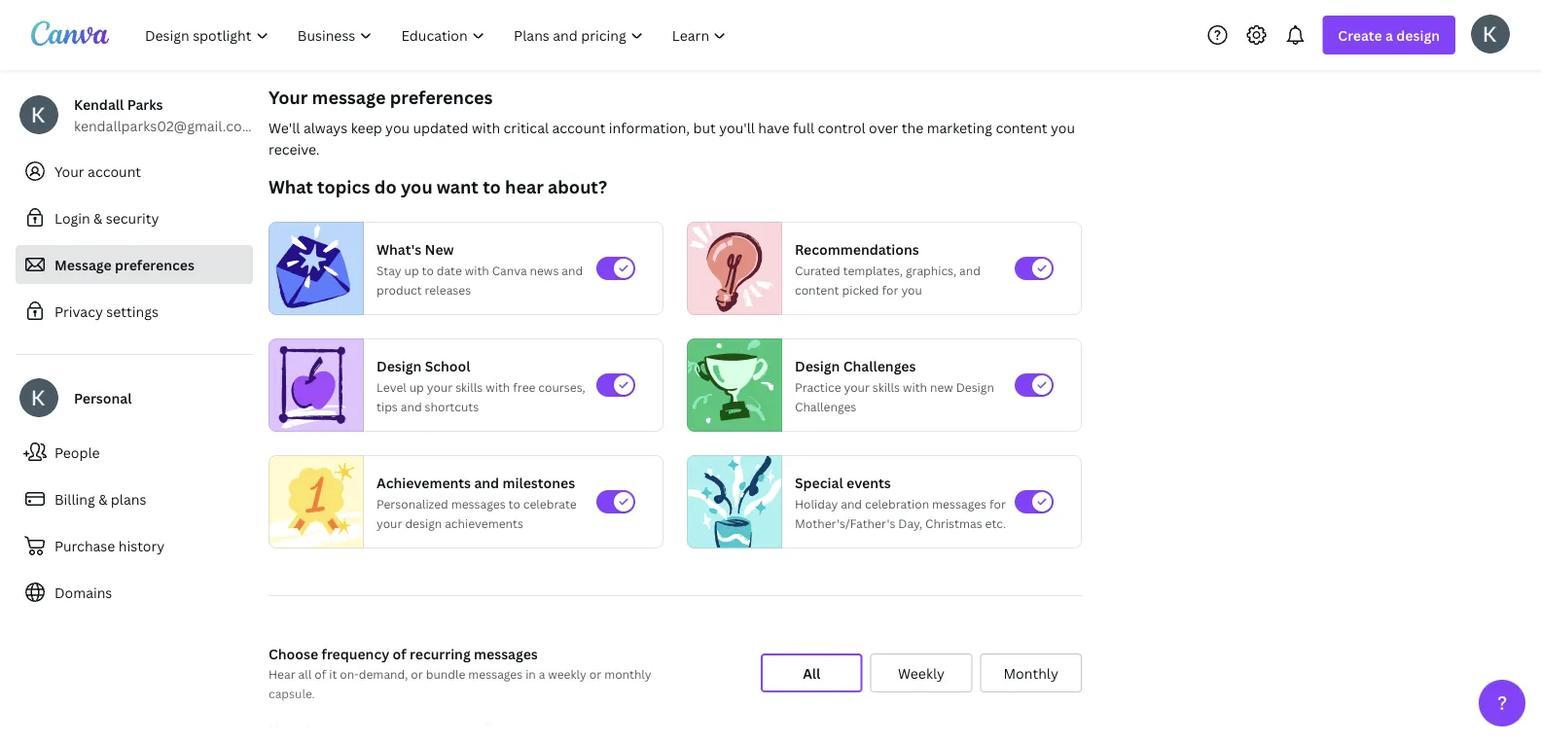 Task type: describe. For each thing, give the bounding box(es) containing it.
achievements
[[445, 515, 523, 531]]

your message preferences we'll always keep you updated with critical account information, but you'll have full control over the marketing content you receive.
[[269, 85, 1075, 158]]

preferences inside "your message preferences we'll always keep you updated with critical account information, but you'll have full control over the marketing content you receive."
[[390, 85, 493, 109]]

monthly
[[604, 666, 652, 682]]

events
[[847, 473, 891, 492]]

over
[[869, 118, 898, 137]]

recurring
[[410, 645, 471, 663]]

stay
[[377, 262, 402, 278]]

to inside achievements and milestones personalized messages to celebrate your design achievements
[[508, 496, 520, 512]]

and inside special events holiday and celebration messages for mother's/father's day, christmas etc.
[[841, 496, 862, 512]]

school
[[425, 357, 471, 375]]

2 or from the left
[[589, 666, 602, 682]]

and inside recommendations curated templates, graphics, and content picked for you
[[959, 262, 981, 278]]

hear
[[269, 666, 295, 682]]

parks
[[127, 95, 163, 113]]

purchase
[[54, 537, 115, 555]]

have
[[758, 118, 790, 137]]

frequency
[[322, 645, 389, 663]]

releases
[[425, 282, 471, 298]]

always
[[303, 118, 348, 137]]

what's
[[377, 240, 422, 258]]

& for billing
[[98, 490, 107, 508]]

All button
[[761, 654, 863, 693]]

create
[[1338, 26, 1382, 44]]

it
[[329, 666, 337, 682]]

content inside "your message preferences we'll always keep you updated with critical account information, but you'll have full control over the marketing content you receive."
[[996, 118, 1047, 137]]

choose
[[269, 645, 318, 663]]

0 horizontal spatial do
[[302, 719, 319, 737]]

login
[[54, 209, 90, 227]]

bundle
[[426, 666, 465, 682]]

weekly
[[548, 666, 587, 682]]

people link
[[16, 433, 253, 472]]

to up what's new stay up to date with canva news and product releases
[[483, 175, 501, 198]]

kendall parks kendallparks02@gmail.com
[[74, 95, 254, 135]]

kendallparks02@gmail.com
[[74, 116, 254, 135]]

topic image for what's new
[[270, 222, 355, 315]]

achievements and milestones personalized messages to celebrate your design achievements
[[377, 473, 577, 531]]

templates,
[[843, 262, 903, 278]]

you'll
[[719, 118, 755, 137]]

a inside create a design dropdown button
[[1386, 26, 1393, 44]]

up for what's
[[404, 262, 419, 278]]

messages inside special events holiday and celebration messages for mother's/father's day, christmas etc.
[[932, 496, 987, 512]]

1 or from the left
[[411, 666, 423, 682]]

kendall parks image
[[1471, 14, 1510, 53]]

special
[[795, 473, 843, 492]]

and inside what's new stay up to date with canva news and product releases
[[562, 262, 583, 278]]

but
[[693, 118, 716, 137]]

milestones
[[503, 473, 575, 492]]

privacy settings
[[54, 302, 159, 321]]

product
[[377, 282, 422, 298]]

message
[[312, 85, 386, 109]]

curated
[[795, 262, 840, 278]]

your inside achievements and milestones personalized messages to celebrate your design achievements
[[377, 515, 402, 531]]

settings
[[106, 302, 159, 321]]

celebration
[[865, 496, 929, 512]]

1 vertical spatial hear
[[403, 719, 433, 737]]

level
[[377, 379, 407, 395]]

about?
[[548, 175, 607, 198]]

keep
[[351, 118, 382, 137]]

top level navigation element
[[132, 16, 743, 54]]

topic image for design school
[[270, 339, 355, 432]]

message preferences
[[54, 255, 194, 274]]

design challenges practice your skills with new design challenges
[[795, 357, 994, 415]]

christmas
[[925, 515, 982, 531]]

domains
[[54, 583, 112, 602]]

2 horizontal spatial design
[[956, 379, 994, 395]]

with inside "your message preferences we'll always keep you updated with critical account information, but you'll have full control over the marketing content you receive."
[[472, 118, 500, 137]]

design inside achievements and milestones personalized messages to celebrate your design achievements
[[405, 515, 442, 531]]

day,
[[898, 515, 923, 531]]

up for design
[[409, 379, 424, 395]]

design school level up your skills with free courses, tips and shortcuts
[[377, 357, 585, 415]]

in
[[526, 666, 536, 682]]

all
[[298, 666, 312, 682]]

your inside 'design school level up your skills with free courses, tips and shortcuts'
[[427, 379, 453, 395]]

domains link
[[16, 573, 253, 612]]

the
[[902, 118, 924, 137]]

achievements
[[377, 473, 471, 492]]

billing
[[54, 490, 95, 508]]

free
[[513, 379, 536, 395]]

what
[[269, 175, 313, 198]]

what topics do you want to hear about?
[[269, 175, 607, 198]]

celebrate
[[523, 496, 577, 512]]

to down demand,
[[386, 719, 400, 737]]

design for design challenges
[[795, 357, 840, 375]]

message preferences link
[[16, 245, 253, 284]]

design for design school
[[377, 357, 422, 375]]

all
[[803, 664, 821, 683]]

how do you want to hear from us?
[[269, 719, 493, 737]]

to inside what's new stay up to date with canva news and product releases
[[422, 262, 434, 278]]

0 vertical spatial challenges
[[843, 357, 916, 375]]

information,
[[609, 118, 690, 137]]



Task type: vqa. For each thing, say whether or not it's contained in the screenshot.
1
no



Task type: locate. For each thing, give the bounding box(es) containing it.
1 horizontal spatial account
[[552, 118, 606, 137]]

account up login & security
[[88, 162, 141, 180]]

and up the mother's/father's
[[841, 496, 862, 512]]

up right level
[[409, 379, 424, 395]]

your inside design challenges practice your skills with new design challenges
[[844, 379, 870, 395]]

privacy settings link
[[16, 292, 253, 331]]

content down curated
[[795, 282, 839, 298]]

0 vertical spatial up
[[404, 262, 419, 278]]

1 horizontal spatial hear
[[505, 175, 544, 198]]

your down personalized
[[377, 515, 402, 531]]

topic image for design challenges
[[688, 339, 774, 432]]

for down 'templates,'
[[882, 282, 899, 298]]

with inside design challenges practice your skills with new design challenges
[[903, 379, 927, 395]]

0 horizontal spatial skills
[[456, 379, 483, 395]]

skills up shortcuts at the left bottom of the page
[[456, 379, 483, 395]]

your down the school at the left
[[427, 379, 453, 395]]

monthly
[[1004, 664, 1059, 683]]

or left bundle
[[411, 666, 423, 682]]

your for account
[[54, 162, 84, 180]]

challenges down picked on the top right of page
[[843, 357, 916, 375]]

messages left "in"
[[468, 666, 523, 682]]

0 horizontal spatial content
[[795, 282, 839, 298]]

picked
[[842, 282, 879, 298]]

1 vertical spatial design
[[405, 515, 442, 531]]

& inside login & security link
[[94, 209, 103, 227]]

1 horizontal spatial content
[[996, 118, 1047, 137]]

account
[[552, 118, 606, 137], [88, 162, 141, 180]]

topic image left practice
[[688, 339, 774, 432]]

critical
[[504, 118, 549, 137]]

topic image for special events
[[688, 451, 781, 553]]

new
[[425, 240, 454, 258]]

content inside recommendations curated templates, graphics, and content picked for you
[[795, 282, 839, 298]]

your up the login
[[54, 162, 84, 180]]

0 vertical spatial preferences
[[390, 85, 493, 109]]

1 vertical spatial for
[[990, 496, 1006, 512]]

design right create
[[1397, 26, 1440, 44]]

1 vertical spatial &
[[98, 490, 107, 508]]

do
[[374, 175, 397, 198], [302, 719, 319, 737]]

account right critical
[[552, 118, 606, 137]]

want down updated
[[437, 175, 479, 198]]

login & security link
[[16, 198, 253, 237]]

and right tips
[[401, 398, 422, 415]]

0 vertical spatial for
[[882, 282, 899, 298]]

privacy
[[54, 302, 103, 321]]

on-
[[340, 666, 359, 682]]

1 vertical spatial up
[[409, 379, 424, 395]]

topic image left stay
[[270, 222, 355, 315]]

graphics,
[[906, 262, 957, 278]]

to left date at the left top of page
[[422, 262, 434, 278]]

want down on-
[[350, 719, 382, 737]]

0 vertical spatial want
[[437, 175, 479, 198]]

messages inside achievements and milestones personalized messages to celebrate your design achievements
[[451, 496, 506, 512]]

design up practice
[[795, 357, 840, 375]]

history
[[119, 537, 165, 555]]

your
[[427, 379, 453, 395], [844, 379, 870, 395], [377, 515, 402, 531]]

billing & plans link
[[16, 480, 253, 519]]

and right news
[[562, 262, 583, 278]]

1 vertical spatial account
[[88, 162, 141, 180]]

people
[[54, 443, 100, 462]]

what's new stay up to date with canva news and product releases
[[377, 240, 583, 298]]

mother's/father's
[[795, 515, 896, 531]]

your for message
[[269, 85, 308, 109]]

up inside 'design school level up your skills with free courses, tips and shortcuts'
[[409, 379, 424, 395]]

topic image left personalized
[[270, 451, 363, 553]]

topic image left tips
[[270, 339, 355, 432]]

purchase history link
[[16, 526, 253, 565]]

2 horizontal spatial your
[[844, 379, 870, 395]]

hear left about?
[[505, 175, 544, 198]]

your inside "your message preferences we'll always keep you updated with critical account information, but you'll have full control over the marketing content you receive."
[[269, 85, 308, 109]]

recommendations curated templates, graphics, and content picked for you
[[795, 240, 981, 298]]

for inside special events holiday and celebration messages for mother's/father's day, christmas etc.
[[990, 496, 1006, 512]]

account inside "your message preferences we'll always keep you updated with critical account information, but you'll have full control over the marketing content you receive."
[[552, 118, 606, 137]]

tips
[[377, 398, 398, 415]]

holiday
[[795, 496, 838, 512]]

courses,
[[538, 379, 585, 395]]

skills left new
[[873, 379, 900, 395]]

0 vertical spatial do
[[374, 175, 397, 198]]

with inside 'design school level up your skills with free courses, tips and shortcuts'
[[486, 379, 510, 395]]

Weekly button
[[871, 654, 972, 693]]

and right graphics,
[[959, 262, 981, 278]]

topic image for recommendations
[[688, 222, 774, 315]]

messages up achievements
[[451, 496, 506, 512]]

a
[[1386, 26, 1393, 44], [539, 666, 545, 682]]

0 horizontal spatial for
[[882, 282, 899, 298]]

from
[[436, 719, 468, 737]]

billing & plans
[[54, 490, 146, 508]]

for inside recommendations curated templates, graphics, and content picked for you
[[882, 282, 899, 298]]

& left plans
[[98, 490, 107, 508]]

with inside what's new stay up to date with canva news and product releases
[[465, 262, 489, 278]]

up
[[404, 262, 419, 278], [409, 379, 424, 395]]

and inside 'design school level up your skills with free courses, tips and shortcuts'
[[401, 398, 422, 415]]

personalized
[[377, 496, 448, 512]]

topics
[[317, 175, 370, 198]]

0 horizontal spatial want
[[350, 719, 382, 737]]

account inside your account link
[[88, 162, 141, 180]]

1 vertical spatial preferences
[[115, 255, 194, 274]]

0 horizontal spatial design
[[405, 515, 442, 531]]

messages up christmas
[[932, 496, 987, 512]]

design inside dropdown button
[[1397, 26, 1440, 44]]

create a design button
[[1323, 16, 1456, 54]]

topic image for achievements and milestones
[[270, 451, 363, 553]]

& for login
[[94, 209, 103, 227]]

0 vertical spatial of
[[393, 645, 406, 663]]

1 horizontal spatial of
[[393, 645, 406, 663]]

0 horizontal spatial your
[[54, 162, 84, 180]]

or right weekly
[[589, 666, 602, 682]]

& right the login
[[94, 209, 103, 227]]

up right stay
[[404, 262, 419, 278]]

plans
[[111, 490, 146, 508]]

1 horizontal spatial or
[[589, 666, 602, 682]]

skills inside 'design school level up your skills with free courses, tips and shortcuts'
[[456, 379, 483, 395]]

of up demand,
[[393, 645, 406, 663]]

capsule.
[[269, 685, 315, 702]]

1 vertical spatial do
[[302, 719, 319, 737]]

recommendations
[[795, 240, 919, 258]]

skills inside design challenges practice your skills with new design challenges
[[873, 379, 900, 395]]

content
[[996, 118, 1047, 137], [795, 282, 839, 298]]

1 vertical spatial challenges
[[795, 398, 857, 415]]

want
[[437, 175, 479, 198], [350, 719, 382, 737]]

message
[[54, 255, 112, 274]]

up inside what's new stay up to date with canva news and product releases
[[404, 262, 419, 278]]

with right date at the left top of page
[[465, 262, 489, 278]]

0 vertical spatial design
[[1397, 26, 1440, 44]]

with left free
[[486, 379, 510, 395]]

0 vertical spatial hear
[[505, 175, 544, 198]]

messages
[[451, 496, 506, 512], [932, 496, 987, 512], [474, 645, 538, 663], [468, 666, 523, 682]]

choose frequency of recurring messages hear all of it on-demand, or bundle messages in a weekly or monthly capsule.
[[269, 645, 652, 702]]

control
[[818, 118, 866, 137]]

personal
[[74, 389, 132, 407]]

with left critical
[[472, 118, 500, 137]]

topic image left curated
[[688, 222, 774, 315]]

0 horizontal spatial preferences
[[115, 255, 194, 274]]

1 horizontal spatial design
[[795, 357, 840, 375]]

topic image
[[270, 222, 355, 315], [688, 222, 774, 315], [270, 339, 355, 432], [688, 339, 774, 432], [270, 451, 363, 553], [688, 451, 781, 553]]

marketing
[[927, 118, 992, 137]]

etc.
[[985, 515, 1006, 531]]

do right topics
[[374, 175, 397, 198]]

for
[[882, 282, 899, 298], [990, 496, 1006, 512]]

a inside the "choose frequency of recurring messages hear all of it on-demand, or bundle messages in a weekly or monthly capsule."
[[539, 666, 545, 682]]

skills
[[456, 379, 483, 395], [873, 379, 900, 395]]

design up level
[[377, 357, 422, 375]]

0 horizontal spatial account
[[88, 162, 141, 180]]

0 horizontal spatial hear
[[403, 719, 433, 737]]

design down personalized
[[405, 515, 442, 531]]

1 horizontal spatial skills
[[873, 379, 900, 395]]

1 horizontal spatial for
[[990, 496, 1006, 512]]

you inside recommendations curated templates, graphics, and content picked for you
[[901, 282, 922, 298]]

or
[[411, 666, 423, 682], [589, 666, 602, 682]]

of left it
[[315, 666, 326, 682]]

a right "in"
[[539, 666, 545, 682]]

news
[[530, 262, 559, 278]]

and up achievements
[[474, 473, 499, 492]]

1 horizontal spatial a
[[1386, 26, 1393, 44]]

topic image left holiday
[[688, 451, 781, 553]]

and
[[562, 262, 583, 278], [959, 262, 981, 278], [401, 398, 422, 415], [474, 473, 499, 492], [841, 496, 862, 512]]

1 horizontal spatial your
[[427, 379, 453, 395]]

1 horizontal spatial do
[[374, 175, 397, 198]]

we'll
[[269, 118, 300, 137]]

1 vertical spatial want
[[350, 719, 382, 737]]

to
[[483, 175, 501, 198], [422, 262, 434, 278], [508, 496, 520, 512], [386, 719, 400, 737]]

design
[[1397, 26, 1440, 44], [405, 515, 442, 531]]

and inside achievements and milestones personalized messages to celebrate your design achievements
[[474, 473, 499, 492]]

purchase history
[[54, 537, 165, 555]]

date
[[437, 262, 462, 278]]

1 horizontal spatial design
[[1397, 26, 1440, 44]]

0 vertical spatial content
[[996, 118, 1047, 137]]

your account
[[54, 162, 141, 180]]

0 horizontal spatial your
[[377, 515, 402, 531]]

your account link
[[16, 152, 253, 191]]

to down milestones
[[508, 496, 520, 512]]

for up etc.
[[990, 496, 1006, 512]]

a right create
[[1386, 26, 1393, 44]]

1 horizontal spatial want
[[437, 175, 479, 198]]

design right new
[[956, 379, 994, 395]]

0 horizontal spatial a
[[539, 666, 545, 682]]

0 vertical spatial account
[[552, 118, 606, 137]]

kendall
[[74, 95, 124, 113]]

1 vertical spatial content
[[795, 282, 839, 298]]

0 horizontal spatial of
[[315, 666, 326, 682]]

1 vertical spatial your
[[54, 162, 84, 180]]

your right practice
[[844, 379, 870, 395]]

Monthly button
[[980, 654, 1082, 693]]

weekly
[[898, 664, 945, 683]]

1 vertical spatial of
[[315, 666, 326, 682]]

you
[[385, 118, 410, 137], [1051, 118, 1075, 137], [401, 175, 433, 198], [901, 282, 922, 298], [322, 719, 347, 737]]

practice
[[795, 379, 841, 395]]

receive.
[[269, 140, 320, 158]]

&
[[94, 209, 103, 227], [98, 490, 107, 508]]

new
[[930, 379, 953, 395]]

0 horizontal spatial design
[[377, 357, 422, 375]]

challenges down practice
[[795, 398, 857, 415]]

special events holiday and celebration messages for mother's/father's day, christmas etc.
[[795, 473, 1006, 531]]

0 vertical spatial &
[[94, 209, 103, 227]]

hear left from on the bottom
[[403, 719, 433, 737]]

preferences down login & security link
[[115, 255, 194, 274]]

updated
[[413, 118, 469, 137]]

0 vertical spatial a
[[1386, 26, 1393, 44]]

do right how
[[302, 719, 319, 737]]

& inside billing & plans link
[[98, 490, 107, 508]]

full
[[793, 118, 815, 137]]

design inside 'design school level up your skills with free courses, tips and shortcuts'
[[377, 357, 422, 375]]

2 skills from the left
[[873, 379, 900, 395]]

1 skills from the left
[[456, 379, 483, 395]]

preferences up updated
[[390, 85, 493, 109]]

0 vertical spatial your
[[269, 85, 308, 109]]

1 horizontal spatial your
[[269, 85, 308, 109]]

0 horizontal spatial or
[[411, 666, 423, 682]]

1 vertical spatial a
[[539, 666, 545, 682]]

content right marketing
[[996, 118, 1047, 137]]

canva
[[492, 262, 527, 278]]

1 horizontal spatial preferences
[[390, 85, 493, 109]]

with left new
[[903, 379, 927, 395]]

security
[[106, 209, 159, 227]]

of
[[393, 645, 406, 663], [315, 666, 326, 682]]

your up we'll
[[269, 85, 308, 109]]

messages up "in"
[[474, 645, 538, 663]]



